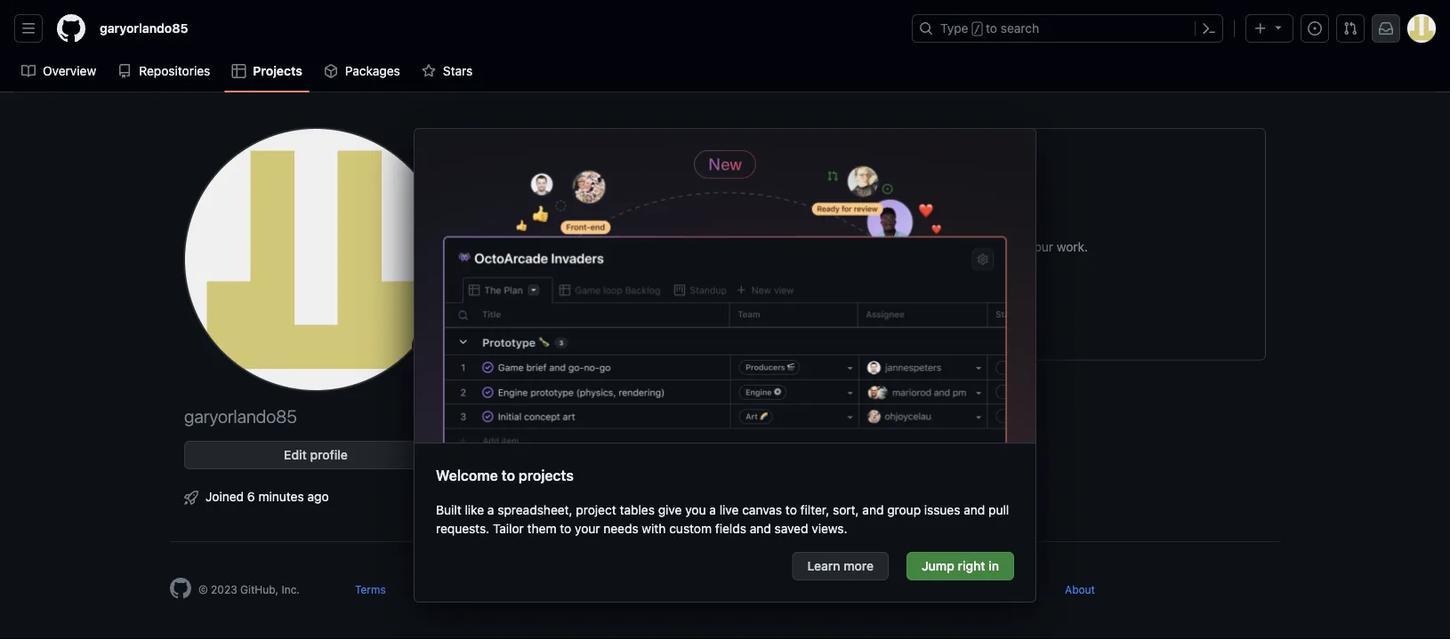 Task type: vqa. For each thing, say whether or not it's contained in the screenshot.
custom dialog 'dialog'
no



Task type: describe. For each thing, give the bounding box(es) containing it.
custom
[[669, 522, 712, 536]]

repositories
[[139, 64, 210, 78]]

saved
[[775, 522, 809, 536]]

right
[[958, 559, 986, 574]]

new
[[832, 287, 858, 301]]

planning
[[901, 240, 950, 255]]

work.
[[1057, 240, 1088, 255]]

projects
[[519, 468, 574, 485]]

git pull request image
[[1344, 21, 1358, 36]]

project for spreadsheet,
[[576, 503, 617, 518]]

ago
[[307, 489, 329, 504]]

profile
[[310, 448, 348, 463]]

type / to search
[[941, 21, 1040, 36]]

1 horizontal spatial your
[[786, 206, 830, 231]]

new project
[[832, 287, 903, 301]]

1 vertical spatial garyorlando85
[[184, 406, 297, 427]]

create
[[717, 206, 782, 231]]

first
[[834, 206, 873, 231]]

table image
[[232, 64, 246, 78]]

github
[[877, 206, 946, 231]]

to right them
[[560, 522, 572, 536]]

welcome
[[436, 468, 498, 485]]

tool
[[857, 240, 878, 255]]

views.
[[812, 522, 848, 536]]

canvas
[[742, 503, 782, 518]]

project inside button
[[862, 287, 903, 301]]

new project button
[[821, 280, 915, 308]]

with
[[642, 522, 666, 536]]

pull
[[989, 503, 1009, 518]]

packages link
[[317, 58, 407, 85]]

group
[[887, 503, 921, 518]]

to up saved
[[786, 503, 797, 518]]

for
[[882, 240, 898, 255]]

book image
[[21, 64, 36, 78]]

customizable,
[[729, 240, 809, 255]]

and inside create your first github project projects are a customizable, flexible tool for planning and tracking your work.
[[954, 240, 975, 255]]

footer containing © 2023 github, inc.
[[156, 542, 1295, 640]]

type
[[941, 21, 969, 36]]

edit
[[284, 448, 307, 463]]

create your first github project projects are a customizable, flexible tool for planning and tracking your work.
[[647, 206, 1088, 255]]

more
[[844, 559, 874, 574]]

in
[[989, 559, 999, 574]]

jump right in
[[922, 559, 999, 574]]

star image
[[422, 64, 436, 78]]

spreadsheet,
[[498, 503, 573, 518]]

garyorlando85 link
[[93, 14, 195, 43]]

to right /
[[986, 21, 998, 36]]

triangle down image
[[1272, 20, 1286, 34]]

built
[[436, 503, 462, 518]]

package image
[[324, 64, 338, 78]]

issues
[[925, 503, 961, 518]]

are
[[697, 240, 716, 255]]

rocket image
[[184, 491, 198, 506]]

2 horizontal spatial your
[[1028, 240, 1054, 255]]

inc.
[[282, 584, 300, 596]]

minutes
[[259, 489, 304, 504]]

about link
[[1065, 584, 1096, 596]]

projects link
[[225, 58, 310, 85]]

0 vertical spatial garyorlando85
[[100, 21, 188, 36]]

flexible
[[812, 240, 853, 255]]

1 horizontal spatial a
[[710, 503, 716, 518]]

notifications image
[[1379, 21, 1394, 36]]



Task type: locate. For each thing, give the bounding box(es) containing it.
6
[[247, 489, 255, 504]]

github,
[[240, 584, 279, 596]]

requests.
[[436, 522, 490, 536]]

tailor
[[493, 522, 524, 536]]

and down canvas
[[750, 522, 771, 536]]

garyorlando85 up repo icon
[[100, 21, 188, 36]]

jump right in button
[[907, 553, 1015, 581]]

them
[[527, 522, 557, 536]]

terms
[[355, 584, 386, 596]]

and left pull
[[964, 503, 985, 518]]

a right are
[[719, 240, 726, 255]]

0 horizontal spatial projects
[[253, 64, 302, 78]]

1 horizontal spatial project
[[862, 287, 903, 301]]

project up tracking
[[950, 206, 1018, 231]]

repo image
[[118, 64, 132, 78]]

and left tracking
[[954, 240, 975, 255]]

2 vertical spatial your
[[575, 522, 600, 536]]

2 horizontal spatial project
[[950, 206, 1018, 231]]

your inside the built like a spreadsheet, project tables give you a live canvas to filter, sort, and group issues and pull requests. tailor them to your needs with custom fields and saved views.
[[575, 522, 600, 536]]

and
[[954, 240, 975, 255], [863, 503, 884, 518], [964, 503, 985, 518], [750, 522, 771, 536]]

issue opened image
[[1308, 21, 1323, 36]]

1 horizontal spatial projects
[[647, 240, 694, 255]]

© 2023 github, inc.
[[198, 584, 300, 596]]

project inside the built like a spreadsheet, project tables give you a live canvas to filter, sort, and group issues and pull requests. tailor them to your needs with custom fields and saved views.
[[576, 503, 617, 518]]

2 vertical spatial project
[[576, 503, 617, 518]]

training
[[932, 584, 973, 596]]

command palette image
[[1202, 21, 1217, 36]]

about
[[1065, 584, 1096, 596]]

smiley image
[[422, 339, 436, 353]]

edit profile button
[[184, 441, 448, 470]]

edit profile
[[284, 448, 348, 463]]

stars link
[[415, 58, 480, 85]]

a
[[719, 240, 726, 255], [488, 503, 494, 518], [710, 503, 716, 518]]

0 horizontal spatial project
[[576, 503, 617, 518]]

to left projects
[[502, 468, 515, 485]]

projects
[[253, 64, 302, 78], [647, 240, 694, 255]]

0 vertical spatial your
[[786, 206, 830, 231]]

joined 6 minutes ago
[[206, 489, 329, 504]]

project up needs
[[576, 503, 617, 518]]

learn more link
[[792, 553, 889, 581]]

tracking
[[978, 240, 1025, 255]]

needs
[[604, 522, 639, 536]]

give
[[658, 503, 682, 518]]

and right 'sort,'
[[863, 503, 884, 518]]

welcome to projects
[[436, 468, 574, 485]]

sort,
[[833, 503, 859, 518]]

©
[[198, 584, 208, 596]]

project
[[950, 206, 1018, 231], [862, 287, 903, 301], [576, 503, 617, 518]]

fields
[[715, 522, 747, 536]]

garyorlando85 up edit
[[184, 406, 297, 427]]

overview
[[43, 64, 96, 78]]

search
[[1001, 21, 1040, 36]]

/
[[974, 23, 981, 36]]

projects right table image
[[253, 64, 302, 78]]

tables
[[620, 503, 655, 518]]

1 vertical spatial your
[[1028, 240, 1054, 255]]

pricing
[[811, 584, 846, 596]]

joined
[[206, 489, 244, 504]]

learn
[[808, 559, 841, 574]]

1 vertical spatial projects
[[647, 240, 694, 255]]

homepage image
[[57, 14, 85, 43]]

projects inside create your first github project projects are a customizable, flexible tool for planning and tracking your work.
[[647, 240, 694, 255]]

footer
[[156, 542, 1295, 640]]

project for github
[[950, 206, 1018, 231]]

your
[[786, 206, 830, 231], [1028, 240, 1054, 255], [575, 522, 600, 536]]

projects left are
[[647, 240, 694, 255]]

your left needs
[[575, 522, 600, 536]]

you
[[685, 503, 706, 518]]

learn more
[[808, 559, 874, 574]]

a inside create your first github project projects are a customizable, flexible tool for planning and tracking your work.
[[719, 240, 726, 255]]

change your avatar image
[[184, 128, 448, 392]]

live
[[720, 503, 739, 518]]

1 vertical spatial project
[[862, 287, 903, 301]]

project inside create your first github project projects are a customizable, flexible tool for planning and tracking your work.
[[950, 206, 1018, 231]]

0 vertical spatial projects
[[253, 64, 302, 78]]

homepage image
[[170, 578, 191, 600]]

stars
[[443, 64, 473, 78]]

project right new
[[862, 287, 903, 301]]

2023
[[211, 584, 237, 596]]

to
[[986, 21, 998, 36], [502, 468, 515, 485], [786, 503, 797, 518], [560, 522, 572, 536]]

packages
[[345, 64, 400, 78]]

like
[[465, 503, 484, 518]]

a left live
[[710, 503, 716, 518]]

repositories link
[[111, 58, 217, 85]]

a right like
[[488, 503, 494, 518]]

your up flexible
[[786, 206, 830, 231]]

table image
[[857, 172, 878, 193]]

built like a spreadsheet, project tables give you a live canvas to filter, sort, and group issues and pull requests. tailor them to your needs with custom fields and saved views.
[[436, 503, 1009, 536]]

plus image
[[1254, 21, 1268, 36]]

your left work.
[[1028, 240, 1054, 255]]

garyorlando85
[[100, 21, 188, 36], [184, 406, 297, 427]]

jump
[[922, 559, 955, 574]]

filter,
[[801, 503, 830, 518]]

0 horizontal spatial a
[[488, 503, 494, 518]]

overview link
[[14, 58, 103, 85]]

pricing link
[[811, 584, 846, 596]]

terms link
[[355, 584, 386, 596]]

2 horizontal spatial a
[[719, 240, 726, 255]]

0 vertical spatial project
[[950, 206, 1018, 231]]

0 horizontal spatial your
[[575, 522, 600, 536]]



